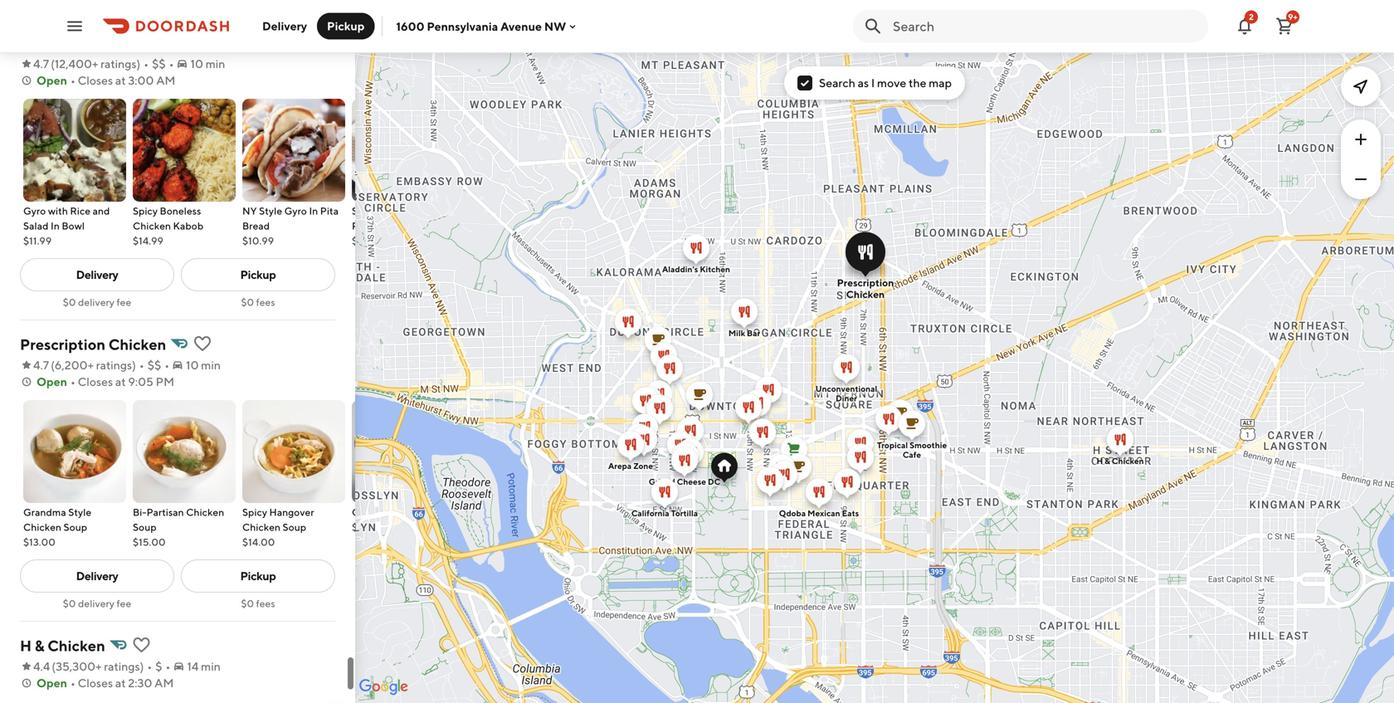 Task type: vqa. For each thing, say whether or not it's contained in the screenshot.
bottom 4.7
yes



Task type: describe. For each thing, give the bounding box(es) containing it.
fee for 9:05
[[117, 598, 131, 609]]

$$ for pm
[[148, 358, 161, 372]]

6,200+
[[55, 358, 94, 372]]

the
[[909, 76, 927, 90]]

$14.99
[[133, 235, 163, 247]]

$
[[155, 659, 162, 673]]

1 closes from the top
[[78, 73, 113, 87]]

delivery button
[[252, 13, 317, 39]]

open • closes at 9:05 pm
[[37, 375, 174, 388]]

bread
[[242, 220, 270, 232]]

• $$ for 9:05
[[139, 358, 161, 372]]

pickup for • closes at 3:00 am
[[240, 268, 276, 281]]

chicken inside grandma style chicken soup $13.00
[[23, 521, 61, 533]]

rice
[[70, 205, 91, 217]]

bi-partisan chicken soup $15.00
[[133, 506, 224, 548]]

boneless
[[160, 205, 201, 217]]

pickup link for • closes at 9:05 pm
[[181, 559, 335, 593]]

$0 up 35,300+
[[63, 598, 76, 609]]

0 vertical spatial )
[[137, 57, 141, 71]]

with
[[48, 205, 68, 217]]

10 for am
[[191, 57, 203, 71]]

style for grandma
[[68, 506, 91, 518]]

14 min
[[187, 659, 221, 673]]

grandma style chicken soup $13.00
[[23, 506, 91, 548]]

move
[[877, 76, 907, 90]]

soup for hangover
[[283, 521, 306, 533]]

$0 fees for am
[[241, 296, 275, 308]]

4.7 for open • closes at 9:05 pm
[[33, 358, 49, 372]]

recenter the map image
[[1351, 76, 1371, 96]]

delivery for • closes at 3:00 am
[[76, 268, 118, 281]]

and
[[93, 205, 110, 217]]

spicy for spicy boneless chicken kabob $14.99
[[133, 205, 158, 217]]

average rating of 4.7 out of 5 element for open • closes at 3:00 am
[[20, 56, 49, 72]]

spicy hangover chicken soup $14.00
[[242, 506, 314, 548]]

spicy boneless chicken kabob $14.99
[[133, 205, 204, 247]]

salad
[[23, 220, 49, 232]]

gyro with rice and salad in bowl image
[[23, 99, 126, 202]]

open menu image
[[65, 16, 85, 36]]

35,300+
[[56, 659, 102, 673]]

open • closes at 3:00 am
[[37, 73, 176, 87]]

9+ button
[[1268, 10, 1301, 43]]

• $
[[147, 659, 162, 673]]

grandma
[[23, 506, 66, 518]]

nw
[[544, 19, 566, 33]]

$13.00
[[23, 536, 55, 548]]

ny style gyro in pita bread $10.99
[[242, 205, 339, 247]]

search
[[819, 76, 856, 90]]

• up 9:05
[[139, 358, 144, 372]]

) for h & chicken
[[140, 659, 144, 673]]

( 12,400+ ratings )
[[51, 57, 141, 71]]

spicy for spicy hangover chicken soup $14.00
[[242, 506, 267, 518]]

$0 down '$14.00'
[[241, 598, 254, 609]]

bi-
[[133, 506, 147, 518]]

search as i move the map
[[819, 76, 952, 90]]

• up pm at left bottom
[[165, 358, 169, 372]]

• right $
[[166, 659, 171, 673]]

0 vertical spatial min
[[206, 57, 225, 71]]

closes for &
[[78, 676, 113, 690]]

1 open from the top
[[37, 73, 67, 87]]

delivery inside button
[[262, 19, 307, 33]]

Store search: begin typing to search for stores available on DoorDash text field
[[893, 17, 1199, 35]]

open • closes at 2:30 am
[[37, 676, 174, 690]]

• up 3:00
[[144, 57, 149, 71]]

am for $$
[[156, 73, 176, 87]]

delivery for • closes at 9:05 pm
[[76, 569, 118, 583]]

1 at from the top
[[115, 73, 126, 87]]

at for prescription chicken
[[115, 375, 126, 388]]

0 vertical spatial ratings
[[101, 57, 137, 71]]

fee for 3:00
[[117, 296, 131, 308]]

am for $
[[155, 676, 174, 690]]

( for h
[[52, 659, 56, 673]]

• down 12,400+
[[71, 73, 75, 87]]

open for prescription
[[37, 375, 67, 388]]

hangover
[[269, 506, 314, 518]]

zoom out image
[[1351, 169, 1371, 189]]

2:30
[[128, 676, 152, 690]]

10 min for • closes at 9:05 pm
[[186, 358, 221, 372]]

1600 pennsylvania avenue nw
[[396, 19, 566, 33]]

ny style gyro in pita bread image
[[242, 99, 345, 202]]

ratings for prescription chicken
[[96, 358, 132, 372]]

$15.00
[[133, 536, 166, 548]]

) for prescription chicken
[[132, 358, 136, 372]]

in inside gyro with rice and salad in bowl $11.99
[[51, 220, 60, 232]]

as
[[858, 76, 869, 90]]

delivery for • closes at 9:05 pm
[[78, 598, 115, 609]]

chicken inside bi-partisan chicken soup $15.00
[[186, 506, 224, 518]]

• down 35,300+
[[71, 676, 75, 690]]

( for prescription
[[51, 358, 55, 372]]

1600 pennsylvania avenue nw button
[[396, 19, 580, 33]]

• down 6,200+
[[71, 375, 75, 388]]



Task type: locate. For each thing, give the bounding box(es) containing it.
2 horizontal spatial soup
[[283, 521, 306, 533]]

$0 fees for pm
[[241, 598, 275, 609]]

soup
[[64, 521, 87, 533], [133, 521, 157, 533], [283, 521, 306, 533]]

open for h
[[37, 676, 67, 690]]

2 soup from the left
[[133, 521, 157, 533]]

bi-partisan chicken soup image
[[133, 400, 236, 503]]

closes
[[78, 73, 113, 87], [78, 375, 113, 388], [78, 676, 113, 690]]

1 horizontal spatial in
[[309, 205, 318, 217]]

pickup down $10.99 at left top
[[240, 268, 276, 281]]

qdoba mexican eats
[[779, 508, 859, 518], [779, 508, 859, 518]]

4.7 for open • closes at 3:00 am
[[33, 57, 49, 71]]

• $$
[[144, 57, 166, 71], [139, 358, 161, 372]]

am down $
[[155, 676, 174, 690]]

2 closes from the top
[[78, 375, 113, 388]]

ny
[[242, 205, 257, 217]]

0 vertical spatial style
[[259, 205, 282, 217]]

1 vertical spatial 10
[[186, 358, 199, 372]]

1 vertical spatial min
[[201, 358, 221, 372]]

0 vertical spatial 10 min
[[191, 57, 225, 71]]

2 vertical spatial at
[[115, 676, 126, 690]]

1 vertical spatial $$
[[148, 358, 161, 372]]

2 $0 fees from the top
[[241, 598, 275, 609]]

pickup for • closes at 9:05 pm
[[240, 569, 276, 583]]

0 vertical spatial average rating of 4.7 out of 5 element
[[20, 56, 49, 72]]

min for prescription chicken
[[201, 358, 221, 372]]

ratings up open • closes at 9:05 pm at the bottom left of the page
[[96, 358, 132, 372]]

average rating of 4.7 out of 5 element for open • closes at 9:05 pm
[[20, 357, 49, 374]]

open down 6,200+
[[37, 375, 67, 388]]

pickup link down '$14.00'
[[181, 559, 335, 593]]

$$ for am
[[152, 57, 166, 71]]

0 vertical spatial 4.7
[[33, 57, 49, 71]]

10
[[191, 57, 203, 71], [186, 358, 199, 372]]

at left 9:05
[[115, 375, 126, 388]]

0 horizontal spatial gyro
[[23, 205, 46, 217]]

soup inside grandma style chicken soup $13.00
[[64, 521, 87, 533]]

spicy hangover chicken soup image
[[242, 400, 345, 503]]

bowl
[[62, 220, 85, 232]]

2 pickup link from the top
[[181, 559, 335, 593]]

1 vertical spatial am
[[155, 676, 174, 690]]

$0 delivery fee for • closes at 9:05 pm
[[63, 598, 131, 609]]

click to add this store to your saved list image
[[193, 334, 212, 354]]

12,400+
[[55, 57, 98, 71]]

0 vertical spatial pickup
[[327, 19, 365, 33]]

0 vertical spatial fees
[[256, 296, 275, 308]]

0 vertical spatial 10
[[191, 57, 203, 71]]

( down prescription chicken
[[51, 358, 55, 372]]

2 vertical spatial min
[[201, 659, 221, 673]]

delivery left pickup button
[[262, 19, 307, 33]]

delivery link down bowl
[[20, 258, 174, 291]]

pickup link
[[181, 258, 335, 291], [181, 559, 335, 593]]

soup inside spicy hangover chicken soup $14.00
[[283, 521, 306, 533]]

open down 4.4
[[37, 676, 67, 690]]

1 vertical spatial 10 min
[[186, 358, 221, 372]]

2 open from the top
[[37, 375, 67, 388]]

1 vertical spatial average rating of 4.7 out of 5 element
[[20, 357, 49, 374]]

0 vertical spatial delivery
[[78, 296, 115, 308]]

10 min for • closes at 3:00 am
[[191, 57, 225, 71]]

open down 12,400+
[[37, 73, 67, 87]]

spicy up the $14.99
[[133, 205, 158, 217]]

4.7 left 6,200+
[[33, 358, 49, 372]]

grilled
[[649, 477, 675, 486], [649, 477, 675, 486]]

0 vertical spatial at
[[115, 73, 126, 87]]

average rating of 4.7 out of 5 element left 12,400+
[[20, 56, 49, 72]]

$0 delivery fee up prescription chicken
[[63, 296, 131, 308]]

gyro
[[23, 205, 46, 217], [284, 205, 307, 217]]

0 vertical spatial delivery link
[[20, 258, 174, 291]]

1 pickup link from the top
[[181, 258, 335, 291]]

style inside grandma style chicken soup $13.00
[[68, 506, 91, 518]]

click to add this store to your saved list image
[[132, 635, 151, 655]]

spicy inside spicy boneless chicken kabob $14.99
[[133, 205, 158, 217]]

soup for style
[[64, 521, 87, 533]]

1 vertical spatial at
[[115, 375, 126, 388]]

fee up prescription chicken
[[117, 296, 131, 308]]

powered by google image
[[359, 679, 408, 696]]

1 vertical spatial fees
[[256, 598, 275, 609]]

fees for • closes at 9:05 pm
[[256, 598, 275, 609]]

1 vertical spatial style
[[68, 506, 91, 518]]

tropical smoothie cafe
[[877, 440, 947, 459], [877, 440, 947, 459]]

pickup
[[327, 19, 365, 33], [240, 268, 276, 281], [240, 569, 276, 583]]

partisan
[[147, 506, 184, 518]]

in left pita
[[309, 205, 318, 217]]

1 horizontal spatial style
[[259, 205, 282, 217]]

( 6,200+ ratings )
[[51, 358, 136, 372]]

1 fee from the top
[[117, 296, 131, 308]]

average rating of 4.7 out of 5 element left 6,200+
[[20, 357, 49, 374]]

1 vertical spatial fee
[[117, 598, 131, 609]]

)
[[137, 57, 141, 71], [132, 358, 136, 372], [140, 659, 144, 673]]

0 horizontal spatial soup
[[64, 521, 87, 533]]

am right 3:00
[[156, 73, 176, 87]]

0 vertical spatial (
[[51, 57, 55, 71]]

spicy
[[133, 205, 158, 217], [242, 506, 267, 518]]

1 delivery from the top
[[78, 296, 115, 308]]

milk bar
[[729, 328, 760, 338], [729, 328, 760, 338]]

2 $0 delivery fee from the top
[[63, 598, 131, 609]]

map
[[929, 76, 952, 90]]

zoom in image
[[1351, 129, 1371, 149]]

pickup button
[[317, 13, 375, 39]]

3 open from the top
[[37, 676, 67, 690]]

$11.99
[[23, 235, 52, 247]]

1 soup from the left
[[64, 521, 87, 533]]

soup inside bi-partisan chicken soup $15.00
[[133, 521, 157, 533]]

unconventional diner
[[816, 384, 878, 403], [816, 384, 878, 403]]

1 4.7 from the top
[[33, 57, 49, 71]]

1 vertical spatial • $$
[[139, 358, 161, 372]]

0 vertical spatial $0 fees
[[241, 296, 275, 308]]

soup down grandma
[[64, 521, 87, 533]]

pickup link for • closes at 3:00 am
[[181, 258, 335, 291]]

at for h & chicken
[[115, 676, 126, 690]]

diner
[[836, 393, 857, 403], [836, 393, 857, 403]]

in
[[309, 205, 318, 217], [51, 220, 60, 232]]

pickup down '$14.00'
[[240, 569, 276, 583]]

$0 up prescription chicken
[[63, 296, 76, 308]]

1 delivery link from the top
[[20, 258, 174, 291]]

delivery up prescription chicken
[[78, 296, 115, 308]]

0 vertical spatial $$
[[152, 57, 166, 71]]

$$
[[152, 57, 166, 71], [148, 358, 161, 372]]

in down with
[[51, 220, 60, 232]]

1 fees from the top
[[256, 296, 275, 308]]

unconventional
[[816, 384, 878, 393], [816, 384, 878, 393]]

•
[[144, 57, 149, 71], [169, 57, 174, 71], [71, 73, 75, 87], [139, 358, 144, 372], [165, 358, 169, 372], [71, 375, 75, 388], [147, 659, 152, 673], [166, 659, 171, 673], [71, 676, 75, 690]]

pennsylvania
[[427, 19, 498, 33]]

2 vertical spatial (
[[52, 659, 56, 673]]

delivery link
[[20, 258, 174, 291], [20, 559, 174, 593]]

aladdin's
[[662, 264, 698, 274], [662, 264, 698, 274]]

$0 delivery fee
[[63, 296, 131, 308], [63, 598, 131, 609]]

gyro with rice and salad in bowl $11.99
[[23, 205, 110, 247]]

0 vertical spatial spicy
[[133, 205, 158, 217]]

ratings for h & chicken
[[104, 659, 140, 673]]

h
[[1097, 456, 1103, 466], [1097, 456, 1103, 466], [20, 637, 32, 654]]

pm
[[156, 375, 174, 388]]

0 vertical spatial closes
[[78, 73, 113, 87]]

prescription
[[837, 277, 894, 288], [837, 277, 894, 288], [20, 335, 105, 353]]

closes for chicken
[[78, 375, 113, 388]]

4.7 left 12,400+
[[33, 57, 49, 71]]

in inside ny style gyro in pita bread $10.99
[[309, 205, 318, 217]]

soup for partisan
[[133, 521, 157, 533]]

10 min
[[191, 57, 225, 71], [186, 358, 221, 372]]

avenue
[[501, 19, 542, 33]]

zone
[[633, 461, 653, 471], [633, 461, 653, 471]]

style up the bread
[[259, 205, 282, 217]]

&
[[1105, 456, 1110, 466], [1105, 456, 1110, 466], [35, 637, 44, 654]]

2 vertical spatial closes
[[78, 676, 113, 690]]

cafe
[[903, 450, 921, 459], [903, 450, 921, 459]]

( up open • closes at 3:00 am
[[51, 57, 55, 71]]

1 $0 delivery fee from the top
[[63, 296, 131, 308]]

0 vertical spatial pickup link
[[181, 258, 335, 291]]

delivery
[[262, 19, 307, 33], [76, 268, 118, 281], [76, 569, 118, 583]]

chicken inside spicy hangover chicken soup $14.00
[[242, 521, 281, 533]]

at left 2:30
[[115, 676, 126, 690]]

1 vertical spatial delivery
[[76, 268, 118, 281]]

chicken
[[133, 220, 171, 232], [846, 288, 885, 300], [846, 288, 885, 300], [109, 335, 166, 353], [1112, 456, 1144, 466], [1112, 456, 1144, 466], [186, 506, 224, 518], [23, 521, 61, 533], [242, 521, 281, 533], [47, 637, 105, 654]]

pickup link down $10.99 at left top
[[181, 258, 335, 291]]

average rating of 4.4 out of 5 element
[[20, 658, 50, 675]]

1 vertical spatial 4.7
[[33, 358, 49, 372]]

0 vertical spatial am
[[156, 73, 176, 87]]

1 vertical spatial pickup link
[[181, 559, 335, 593]]

) up 3:00
[[137, 57, 141, 71]]

spicy up '$14.00'
[[242, 506, 267, 518]]

aladdin's kitchen prescription chicken
[[662, 264, 894, 300], [662, 264, 894, 300]]

arepa
[[608, 461, 632, 471], [608, 461, 632, 471]]

style for ny
[[259, 205, 282, 217]]

0 vertical spatial $0 delivery fee
[[63, 296, 131, 308]]

10 for pm
[[186, 358, 199, 372]]

$0 down $10.99 at left top
[[241, 296, 254, 308]]

pita
[[320, 205, 339, 217]]

1 vertical spatial closes
[[78, 375, 113, 388]]

14
[[187, 659, 199, 673]]

$0 fees
[[241, 296, 275, 308], [241, 598, 275, 609]]

1 horizontal spatial soup
[[133, 521, 157, 533]]

am
[[156, 73, 176, 87], [155, 676, 174, 690]]

1 vertical spatial in
[[51, 220, 60, 232]]

soup up $15.00
[[133, 521, 157, 533]]

1 vertical spatial spicy
[[242, 506, 267, 518]]

qdoba
[[779, 508, 806, 518], [779, 508, 806, 518]]

2 at from the top
[[115, 375, 126, 388]]

0 vertical spatial in
[[309, 205, 318, 217]]

$0 fees down $10.99 at left top
[[241, 296, 275, 308]]

0 horizontal spatial style
[[68, 506, 91, 518]]

9+
[[1288, 12, 1298, 22]]

9:05
[[128, 375, 153, 388]]

bar
[[747, 328, 760, 338], [747, 328, 760, 338]]

( 35,300+ ratings )
[[52, 659, 144, 673]]

2 delivery from the top
[[78, 598, 115, 609]]

2 delivery link from the top
[[20, 559, 174, 593]]

closes down ( 12,400+ ratings )
[[78, 73, 113, 87]]

$0 delivery fee for • closes at 3:00 am
[[63, 296, 131, 308]]

mexican
[[808, 508, 840, 518], [808, 508, 840, 518]]

2
[[1249, 12, 1254, 22]]

closes down ( 35,300+ ratings )
[[78, 676, 113, 690]]

spicy inside spicy hangover chicken soup $14.00
[[242, 506, 267, 518]]

tropical
[[877, 440, 908, 450], [877, 440, 908, 450]]

notification bell image
[[1235, 16, 1255, 36]]

california tortilla
[[632, 508, 698, 518], [632, 508, 698, 518]]

fees for • closes at 3:00 am
[[256, 296, 275, 308]]

2 vertical spatial )
[[140, 659, 144, 673]]

0 vertical spatial fee
[[117, 296, 131, 308]]

2 gyro from the left
[[284, 205, 307, 217]]

• $$ for 3:00
[[144, 57, 166, 71]]

gyro up salad
[[23, 205, 46, 217]]

chicken inside spicy boneless chicken kabob $14.99
[[133, 220, 171, 232]]

$$ up pm at left bottom
[[148, 358, 161, 372]]

gyro left pita
[[284, 205, 307, 217]]

• left $
[[147, 659, 152, 673]]

3 at from the top
[[115, 676, 126, 690]]

• up open • closes at 3:00 am
[[169, 57, 174, 71]]

0 vertical spatial delivery
[[262, 19, 307, 33]]

fee up ( 35,300+ ratings )
[[117, 598, 131, 609]]

delivery link down $15.00
[[20, 559, 174, 593]]

style
[[259, 205, 282, 217], [68, 506, 91, 518]]

4.7
[[33, 57, 49, 71], [33, 358, 49, 372]]

grandma style chicken soup image
[[23, 400, 126, 503]]

0 horizontal spatial in
[[51, 220, 60, 232]]

1 vertical spatial delivery link
[[20, 559, 174, 593]]

delivery up ( 35,300+ ratings )
[[78, 598, 115, 609]]

0 vertical spatial open
[[37, 73, 67, 87]]

1600
[[396, 19, 425, 33]]

$14.00
[[242, 536, 275, 548]]

fees down $10.99 at left top
[[256, 296, 275, 308]]

cheese
[[677, 477, 706, 486], [677, 477, 706, 486]]

( right 4.4
[[52, 659, 56, 673]]

2 4.7 from the top
[[33, 358, 49, 372]]

Search as I move the map checkbox
[[798, 76, 813, 90]]

style inside ny style gyro in pita bread $10.99
[[259, 205, 282, 217]]

1 horizontal spatial spicy
[[242, 506, 267, 518]]

delivery link for • closes at 3:00 am
[[20, 258, 174, 291]]

fees
[[256, 296, 275, 308], [256, 598, 275, 609]]

spicy boneless chicken kabob image
[[133, 99, 236, 202]]

2 fee from the top
[[117, 598, 131, 609]]

1 gyro from the left
[[23, 205, 46, 217]]

$10.99
[[242, 235, 274, 247]]

kabob
[[173, 220, 204, 232]]

1 average rating of 4.7 out of 5 element from the top
[[20, 56, 49, 72]]

• $$ up 9:05
[[139, 358, 161, 372]]

0 vertical spatial • $$
[[144, 57, 166, 71]]

average rating of 4.7 out of 5 element
[[20, 56, 49, 72], [20, 357, 49, 374]]

1 vertical spatial delivery
[[78, 598, 115, 609]]

3 closes from the top
[[78, 676, 113, 690]]

closes down ( 6,200+ ratings )
[[78, 375, 113, 388]]

$0 fees down '$14.00'
[[241, 598, 275, 609]]

ratings up open • closes at 2:30 am
[[104, 659, 140, 673]]

ratings
[[101, 57, 137, 71], [96, 358, 132, 372], [104, 659, 140, 673]]

delivery down grandma style chicken soup $13.00
[[76, 569, 118, 583]]

fees down '$14.00'
[[256, 598, 275, 609]]

4.4
[[33, 659, 50, 673]]

at
[[115, 73, 126, 87], [115, 375, 126, 388], [115, 676, 126, 690]]

$$ up 3:00
[[152, 57, 166, 71]]

delivery
[[78, 296, 115, 308], [78, 598, 115, 609]]

milk
[[729, 328, 745, 338], [729, 328, 745, 338]]

2 vertical spatial open
[[37, 676, 67, 690]]

1 $0 fees from the top
[[241, 296, 275, 308]]

1 horizontal spatial gyro
[[284, 205, 307, 217]]

style right grandma
[[68, 506, 91, 518]]

ratings up open • closes at 3:00 am
[[101, 57, 137, 71]]

delivery down bowl
[[76, 268, 118, 281]]

2 vertical spatial ratings
[[104, 659, 140, 673]]

1 vertical spatial ratings
[[96, 358, 132, 372]]

smoothie
[[910, 440, 947, 450], [910, 440, 947, 450]]

delivery link for • closes at 9:05 pm
[[20, 559, 174, 593]]

pickup right the delivery button
[[327, 19, 365, 33]]

grilled cheese dc
[[649, 477, 721, 486], [649, 477, 721, 486]]

$0 delivery fee up ( 35,300+ ratings )
[[63, 598, 131, 609]]

1 vertical spatial open
[[37, 375, 67, 388]]

3 soup from the left
[[283, 521, 306, 533]]

prescription chicken
[[20, 335, 166, 353]]

(
[[51, 57, 55, 71], [51, 358, 55, 372], [52, 659, 56, 673]]

gyro inside gyro with rice and salad in bowl $11.99
[[23, 205, 46, 217]]

) left • $
[[140, 659, 144, 673]]

pickup inside button
[[327, 19, 365, 33]]

i
[[871, 76, 875, 90]]

gyro inside ny style gyro in pita bread $10.99
[[284, 205, 307, 217]]

1 vertical spatial $0 fees
[[241, 598, 275, 609]]

2 vertical spatial delivery
[[76, 569, 118, 583]]

1 vertical spatial $0 delivery fee
[[63, 598, 131, 609]]

3:00
[[128, 73, 154, 87]]

soup down hangover
[[283, 521, 306, 533]]

2 vertical spatial pickup
[[240, 569, 276, 583]]

2 average rating of 4.7 out of 5 element from the top
[[20, 357, 49, 374]]

1 vertical spatial (
[[51, 358, 55, 372]]

min for h & chicken
[[201, 659, 221, 673]]

• $$ up 3:00
[[144, 57, 166, 71]]

0 horizontal spatial spicy
[[133, 205, 158, 217]]

1 items, open order cart image
[[1275, 16, 1295, 36]]

1 vertical spatial pickup
[[240, 268, 276, 281]]

at left 3:00
[[115, 73, 126, 87]]

) up 9:05
[[132, 358, 136, 372]]

map region
[[301, 0, 1394, 703]]

2 fees from the top
[[256, 598, 275, 609]]

delivery for • closes at 3:00 am
[[78, 296, 115, 308]]

1 vertical spatial )
[[132, 358, 136, 372]]



